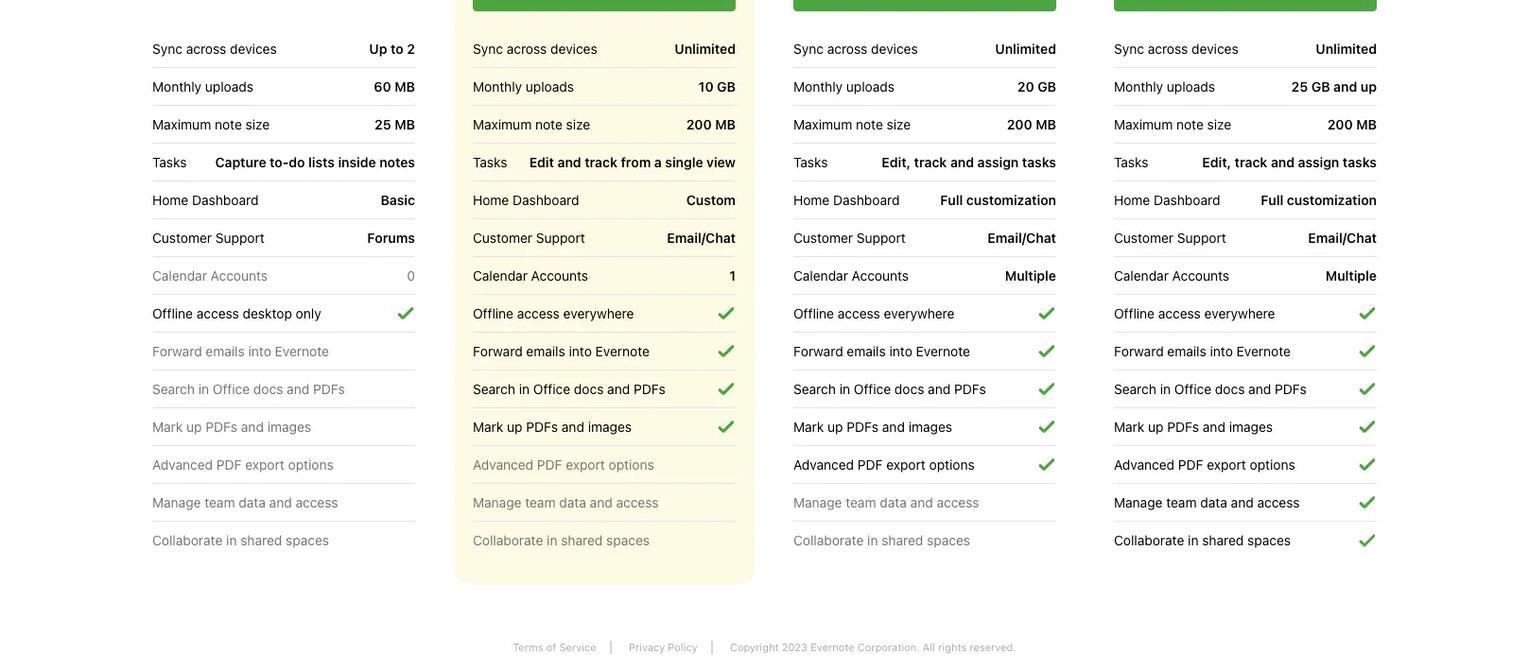 Task type: locate. For each thing, give the bounding box(es) containing it.
4 calendar from the left
[[1114, 268, 1169, 283]]

4 accounts from the left
[[1172, 268, 1230, 283]]

1 uploads from the left
[[205, 78, 253, 94]]

3 everywhere from the left
[[1205, 305, 1275, 321]]

home dashboard for 25 gb and up
[[1114, 192, 1220, 208]]

3 size from the left
[[887, 116, 911, 132]]

full
[[940, 192, 963, 208], [1261, 192, 1284, 208]]

0 horizontal spatial 25
[[375, 117, 391, 132]]

size for 20 gb
[[887, 116, 911, 132]]

2 docs from the left
[[574, 381, 604, 397]]

200 mb down 20 gb
[[1007, 117, 1056, 132]]

4 dashboard from the left
[[1154, 192, 1220, 208]]

monthly for 60 mb
[[152, 78, 202, 94]]

1 advanced pdf export options from the left
[[152, 457, 334, 472]]

edit, track and assign tasks
[[882, 154, 1056, 170], [1202, 154, 1377, 170]]

200 mb for 10 gb
[[686, 117, 736, 132]]

1 tasks from the left
[[152, 154, 187, 170]]

1 assign from the left
[[978, 154, 1019, 170]]

email/chat for 20 gb
[[988, 230, 1056, 246]]

unlimited for 10 gb
[[675, 41, 736, 57]]

1 vertical spatial 25
[[375, 117, 391, 132]]

advanced
[[152, 457, 213, 472], [473, 457, 533, 472], [793, 457, 854, 472], [1114, 457, 1175, 472]]

0 horizontal spatial assign
[[978, 154, 1019, 170]]

calendar for 20 gb
[[793, 268, 848, 283]]

shared for 0
[[240, 533, 282, 549]]

tasks for 25
[[1114, 154, 1148, 170]]

2 calendar from the left
[[473, 268, 528, 283]]

tasks for 20 gb
[[1022, 154, 1056, 170]]

1 horizontal spatial tasks
[[1343, 154, 1377, 170]]

4 mark from the left
[[1114, 419, 1145, 435]]

collaborate
[[152, 533, 223, 549], [473, 533, 543, 549], [793, 533, 864, 549], [1114, 533, 1184, 549]]

1 email/chat from the left
[[667, 230, 736, 246]]

notes
[[379, 154, 415, 170]]

tasks for 25 gb and up
[[1343, 154, 1377, 170]]

2 200 mb from the left
[[1007, 117, 1056, 132]]

200 mb down the 25 gb and up
[[1328, 117, 1377, 132]]

assign down 20
[[978, 154, 1019, 170]]

3 200 mb from the left
[[1328, 117, 1377, 132]]

mark
[[152, 419, 183, 435], [473, 419, 503, 435], [793, 419, 824, 435], [1114, 419, 1145, 435]]

0 horizontal spatial customization
[[966, 192, 1056, 208]]

office
[[213, 381, 250, 397], [533, 381, 570, 397], [854, 381, 891, 397], [1174, 381, 1212, 397]]

0 horizontal spatial multiple
[[1005, 268, 1056, 283]]

to-
[[270, 154, 289, 170]]

customization
[[966, 192, 1056, 208], [1287, 192, 1377, 208]]

2 maximum note size from the left
[[473, 116, 590, 132]]

home dashboard for 10 gb
[[473, 192, 579, 208]]

assign for 20
[[978, 154, 1019, 170]]

25 gb and up
[[1292, 79, 1377, 94]]

1 horizontal spatial email/chat
[[988, 230, 1056, 246]]

monthly uploads
[[152, 78, 253, 94], [473, 78, 574, 94], [793, 78, 895, 94], [1114, 78, 1215, 94]]

customer support
[[152, 230, 265, 245], [473, 230, 585, 245], [793, 230, 906, 245], [1114, 230, 1226, 245]]

1
[[729, 268, 736, 283]]

2 horizontal spatial offline access everywhere
[[1114, 305, 1275, 321]]

unlimited up 10
[[675, 41, 736, 57]]

3 tasks from the left
[[793, 154, 828, 170]]

mb down the 25 gb and up
[[1356, 117, 1377, 132]]

team
[[205, 495, 235, 510], [525, 495, 556, 510], [846, 495, 876, 510], [1166, 495, 1197, 510]]

evernote
[[275, 343, 329, 359], [595, 343, 650, 359], [916, 343, 970, 359], [1237, 343, 1291, 359], [811, 642, 855, 654]]

pdf
[[216, 457, 242, 472], [537, 457, 562, 472], [858, 457, 883, 472], [1178, 457, 1203, 472]]

0 horizontal spatial full customization
[[940, 192, 1056, 208]]

2 horizontal spatial unlimited
[[1316, 41, 1377, 57]]

2 size from the left
[[566, 116, 590, 132]]

1 sync across devices from the left
[[152, 41, 277, 56]]

3 spaces from the left
[[927, 533, 970, 549]]

2 collaborate in shared spaces from the left
[[473, 533, 650, 549]]

gb for 20
[[1038, 79, 1056, 94]]

customer
[[152, 230, 212, 245], [473, 230, 532, 245], [793, 230, 853, 245], [1114, 230, 1174, 245]]

4 sync across devices from the left
[[1114, 41, 1239, 56]]

sync
[[152, 41, 182, 56], [473, 41, 503, 56], [793, 41, 824, 56], [1114, 41, 1144, 56]]

2 devices from the left
[[550, 41, 597, 56]]

maximum note size for 10
[[473, 116, 590, 132]]

sync across devices for 60
[[152, 41, 277, 56]]

tasks
[[1022, 154, 1056, 170], [1343, 154, 1377, 170]]

3 offline from the left
[[793, 305, 834, 321]]

4 search from the left
[[1114, 381, 1157, 397]]

sync for 20 gb
[[793, 41, 824, 56]]

3 data from the left
[[880, 495, 907, 510]]

across
[[186, 41, 226, 56], [507, 41, 547, 56], [827, 41, 868, 56], [1148, 41, 1188, 56]]

2 search in office docs and pdfs from the left
[[473, 381, 666, 397]]

shared for multiple
[[882, 533, 923, 549]]

images for 20 gb
[[909, 419, 952, 435]]

200 for 20
[[1007, 117, 1032, 132]]

1 gb from the left
[[717, 79, 736, 94]]

forward for 10 gb
[[473, 343, 523, 359]]

uploads
[[205, 78, 253, 94], [526, 78, 574, 94], [846, 78, 895, 94], [1167, 78, 1215, 94]]

collaborate for 1
[[473, 533, 543, 549]]

1 home dashboard from the left
[[152, 192, 259, 208]]

maximum
[[152, 116, 211, 132], [473, 116, 532, 132], [793, 116, 852, 132], [1114, 116, 1173, 132]]

1 horizontal spatial everywhere
[[884, 305, 955, 321]]

assign for 25
[[1298, 154, 1339, 170]]

mark for 20
[[793, 419, 824, 435]]

corporation.
[[858, 642, 920, 654]]

3 office from the left
[[854, 381, 891, 397]]

calendar for 60 mb
[[152, 268, 207, 283]]

home for 60
[[152, 192, 188, 208]]

note
[[215, 116, 242, 132], [535, 116, 563, 132], [856, 116, 883, 132], [1177, 116, 1204, 132]]

0 horizontal spatial everywhere
[[563, 305, 634, 321]]

1 horizontal spatial gb
[[1038, 79, 1056, 94]]

spaces for 1
[[606, 533, 650, 549]]

1 horizontal spatial customization
[[1287, 192, 1377, 208]]

basic
[[381, 192, 415, 208]]

2 horizontal spatial email/chat
[[1308, 230, 1377, 246]]

into for 10 gb
[[569, 343, 592, 359]]

0 horizontal spatial edit, track and assign tasks
[[882, 154, 1056, 170]]

forward emails into evernote
[[152, 343, 329, 359], [473, 343, 650, 359], [793, 343, 970, 359], [1114, 343, 1291, 359]]

edit, for 20 gb
[[882, 154, 911, 170]]

3 options from the left
[[929, 457, 975, 472]]

pdfs
[[313, 381, 345, 397], [634, 381, 666, 397], [954, 381, 986, 397], [1275, 381, 1307, 397], [205, 419, 237, 435], [526, 419, 558, 435], [847, 419, 879, 435], [1167, 419, 1199, 435]]

1 horizontal spatial offline access everywhere
[[793, 305, 955, 321]]

2 note from the left
[[535, 116, 563, 132]]

images
[[267, 419, 311, 435], [588, 419, 632, 435], [909, 419, 952, 435], [1229, 419, 1273, 435]]

1 horizontal spatial assign
[[1298, 154, 1339, 170]]

2 maximum from the left
[[473, 116, 532, 132]]

tasks down the 25 gb and up
[[1343, 154, 1377, 170]]

200 down 10
[[686, 117, 712, 132]]

1 into from the left
[[248, 343, 271, 359]]

edit, track and assign tasks for 25
[[1202, 154, 1377, 170]]

access
[[197, 305, 239, 321], [517, 305, 560, 321], [838, 305, 880, 321], [1158, 305, 1201, 321], [296, 495, 338, 510], [616, 495, 659, 510], [937, 495, 979, 510], [1257, 495, 1300, 510]]

evernote for 10 gb
[[595, 343, 650, 359]]

gb
[[717, 79, 736, 94], [1038, 79, 1056, 94], [1312, 79, 1330, 94]]

emails for 10 gb
[[526, 343, 565, 359]]

mb up 'view'
[[715, 117, 736, 132]]

25 for 25 gb and up
[[1292, 79, 1308, 94]]

assign
[[978, 154, 1019, 170], [1298, 154, 1339, 170]]

maximum note size
[[152, 116, 270, 132], [473, 116, 590, 132], [793, 116, 911, 132], [1114, 116, 1232, 132]]

1 collaborate in shared spaces from the left
[[152, 533, 329, 549]]

forward
[[152, 343, 202, 359], [473, 343, 523, 359], [793, 343, 843, 359], [1114, 343, 1164, 359]]

1 horizontal spatial multiple
[[1326, 268, 1377, 283]]

and
[[1334, 79, 1357, 94], [558, 154, 581, 170], [950, 154, 974, 170], [1271, 154, 1295, 170], [287, 381, 309, 397], [607, 381, 630, 397], [928, 381, 951, 397], [1249, 381, 1271, 397], [241, 419, 264, 435], [562, 419, 584, 435], [882, 419, 905, 435], [1203, 419, 1226, 435], [269, 495, 292, 510], [590, 495, 613, 510], [910, 495, 933, 510], [1231, 495, 1254, 510]]

advanced pdf export options
[[152, 457, 334, 472], [473, 457, 654, 472], [793, 457, 975, 472], [1114, 457, 1295, 472]]

1 mark up pdfs and images from the left
[[152, 419, 311, 435]]

3 mark up pdfs and images from the left
[[793, 419, 952, 435]]

1 images from the left
[[267, 419, 311, 435]]

3 offline access everywhere from the left
[[1114, 305, 1275, 321]]

maximum for 20 gb
[[793, 116, 852, 132]]

3 forward emails into evernote from the left
[[793, 343, 970, 359]]

home for 20
[[793, 192, 830, 208]]

up
[[1361, 79, 1377, 94], [186, 419, 202, 435], [507, 419, 523, 435], [828, 419, 843, 435], [1148, 419, 1164, 435]]

2 options from the left
[[609, 457, 654, 472]]

calendar accounts for 25 gb and up
[[1114, 268, 1230, 283]]

1 horizontal spatial full customization
[[1261, 192, 1377, 208]]

unlimited up the 25 gb and up
[[1316, 41, 1377, 57]]

unlimited for 20 gb
[[995, 41, 1056, 57]]

200 down 20
[[1007, 117, 1032, 132]]

0 horizontal spatial offline access everywhere
[[473, 305, 634, 321]]

0 horizontal spatial email/chat
[[667, 230, 736, 246]]

2 manage team data and access from the left
[[473, 495, 659, 510]]

full customization for 25
[[1261, 192, 1377, 208]]

3 collaborate in shared spaces from the left
[[793, 533, 970, 549]]

dashboard for 60 mb
[[192, 192, 259, 208]]

mb right 60
[[395, 79, 415, 94]]

2 spaces from the left
[[606, 533, 650, 549]]

forward for 20 gb
[[793, 343, 843, 359]]

4 customer from the left
[[1114, 230, 1174, 245]]

note for 10 gb
[[535, 116, 563, 132]]

1 horizontal spatial 25
[[1292, 79, 1308, 94]]

uploads for 25 gb and up
[[1167, 78, 1215, 94]]

4 spaces from the left
[[1248, 533, 1291, 549]]

3 sync from the left
[[793, 41, 824, 56]]

2 email/chat from the left
[[988, 230, 1056, 246]]

4 size from the left
[[1207, 116, 1232, 132]]

inside
[[338, 154, 376, 170]]

offline access everywhere for 25
[[1114, 305, 1275, 321]]

1 offline access everywhere from the left
[[473, 305, 634, 321]]

devices
[[230, 41, 277, 56], [550, 41, 597, 56], [871, 41, 918, 56], [1192, 41, 1239, 56]]

2 customer support from the left
[[473, 230, 585, 245]]

desktop
[[243, 305, 292, 321]]

calendar accounts for 60 mb
[[152, 268, 268, 283]]

tasks for 10
[[473, 154, 507, 170]]

emails
[[206, 343, 245, 359], [526, 343, 565, 359], [847, 343, 886, 359], [1167, 343, 1207, 359]]

accounts
[[211, 268, 268, 283], [531, 268, 588, 283], [852, 268, 909, 283], [1172, 268, 1230, 283]]

sync across devices for 10
[[473, 41, 597, 56]]

25
[[1292, 79, 1308, 94], [375, 117, 391, 132]]

1 maximum from the left
[[152, 116, 211, 132]]

1 note from the left
[[215, 116, 242, 132]]

200 mb
[[686, 117, 736, 132], [1007, 117, 1056, 132], [1328, 117, 1377, 132]]

search
[[152, 381, 195, 397], [473, 381, 515, 397], [793, 381, 836, 397], [1114, 381, 1157, 397]]

0
[[407, 268, 415, 283]]

home
[[152, 192, 188, 208], [473, 192, 509, 208], [793, 192, 830, 208], [1114, 192, 1150, 208]]

mark up pdfs and images for 20
[[793, 419, 952, 435]]

3 support from the left
[[857, 230, 906, 245]]

4 calendar accounts from the left
[[1114, 268, 1230, 283]]

unlimited
[[675, 41, 736, 57], [995, 41, 1056, 57], [1316, 41, 1377, 57]]

0 horizontal spatial gb
[[717, 79, 736, 94]]

200 down the 25 gb and up
[[1328, 117, 1353, 132]]

2 uploads from the left
[[526, 78, 574, 94]]

0 horizontal spatial tasks
[[1022, 154, 1056, 170]]

2 horizontal spatial 200 mb
[[1328, 117, 1377, 132]]

2 into from the left
[[569, 343, 592, 359]]

everywhere
[[563, 305, 634, 321], [884, 305, 955, 321], [1205, 305, 1275, 321]]

4 export from the left
[[1207, 457, 1246, 472]]

200
[[686, 117, 712, 132], [1007, 117, 1032, 132], [1328, 117, 1353, 132]]

0 horizontal spatial 200 mb
[[686, 117, 736, 132]]

2 horizontal spatial track
[[1235, 154, 1268, 170]]

2 manage from the left
[[473, 495, 522, 510]]

1 size from the left
[[246, 116, 270, 132]]

3 search from the left
[[793, 381, 836, 397]]

1 horizontal spatial track
[[914, 154, 947, 170]]

single
[[665, 154, 703, 170]]

mb
[[395, 79, 415, 94], [395, 117, 415, 132], [715, 117, 736, 132], [1036, 117, 1056, 132], [1356, 117, 1377, 132]]

4 manage team data and access from the left
[[1114, 495, 1300, 510]]

collaborate in shared spaces
[[152, 533, 329, 549], [473, 533, 650, 549], [793, 533, 970, 549], [1114, 533, 1291, 549]]

forward for 25 gb and up
[[1114, 343, 1164, 359]]

search for 20 gb
[[793, 381, 836, 397]]

up for 25 gb and up
[[1148, 419, 1164, 435]]

3 images from the left
[[909, 419, 952, 435]]

dashboard
[[192, 192, 259, 208], [513, 192, 579, 208], [833, 192, 900, 208], [1154, 192, 1220, 208]]

options
[[288, 457, 334, 472], [609, 457, 654, 472], [929, 457, 975, 472], [1250, 457, 1295, 472]]

1 devices from the left
[[230, 41, 277, 56]]

4 collaborate from the left
[[1114, 533, 1184, 549]]

1 support from the left
[[215, 230, 265, 245]]

forward emails into evernote for 20 gb
[[793, 343, 970, 359]]

unlimited up 20
[[995, 41, 1056, 57]]

tasks
[[152, 154, 187, 170], [473, 154, 507, 170], [793, 154, 828, 170], [1114, 154, 1148, 170]]

mb up notes
[[395, 117, 415, 132]]

1 collaborate from the left
[[152, 533, 223, 549]]

2 horizontal spatial gb
[[1312, 79, 1330, 94]]

edit, track and assign tasks for 20
[[882, 154, 1056, 170]]

mark up pdfs and images for 25
[[1114, 419, 1273, 435]]

1 200 mb from the left
[[686, 117, 736, 132]]

view
[[707, 154, 736, 170]]

monthly for 10 gb
[[473, 78, 522, 94]]

data
[[239, 495, 266, 510], [559, 495, 586, 510], [880, 495, 907, 510], [1200, 495, 1227, 510]]

4 search in office docs and pdfs from the left
[[1114, 381, 1307, 397]]

unlimited for 25 gb and up
[[1316, 41, 1377, 57]]

3 200 from the left
[[1328, 117, 1353, 132]]

search in office docs and pdfs for 10 gb
[[473, 381, 666, 397]]

track for 20
[[914, 154, 947, 170]]

1 horizontal spatial edit,
[[1202, 154, 1231, 170]]

service
[[559, 642, 596, 654]]

2 multiple from the left
[[1326, 268, 1377, 283]]

offline access everywhere
[[473, 305, 634, 321], [793, 305, 955, 321], [1114, 305, 1275, 321]]

everywhere for 25 gb and up
[[1205, 305, 1275, 321]]

2 assign from the left
[[1298, 154, 1339, 170]]

tasks down 20 gb
[[1022, 154, 1056, 170]]

customer for 60 mb
[[152, 230, 212, 245]]

sync across devices
[[152, 41, 277, 56], [473, 41, 597, 56], [793, 41, 918, 56], [1114, 41, 1239, 56]]

multiple
[[1005, 268, 1056, 283], [1326, 268, 1377, 283]]

0 horizontal spatial 200
[[686, 117, 712, 132]]

uploads for 10 gb
[[526, 78, 574, 94]]

policy
[[668, 642, 698, 654]]

3 track from the left
[[1235, 154, 1268, 170]]

support for 60 mb
[[215, 230, 265, 245]]

3 home dashboard from the left
[[793, 192, 900, 208]]

customer support for 25 gb and up
[[1114, 230, 1226, 245]]

support
[[215, 230, 265, 245], [536, 230, 585, 245], [857, 230, 906, 245], [1177, 230, 1226, 245]]

10 gb
[[699, 79, 736, 94]]

3 home from the left
[[793, 192, 830, 208]]

shared
[[240, 533, 282, 549], [561, 533, 603, 549], [882, 533, 923, 549], [1202, 533, 1244, 549]]

calendar accounts
[[152, 268, 268, 283], [473, 268, 588, 283], [793, 268, 909, 283], [1114, 268, 1230, 283]]

0 horizontal spatial edit,
[[882, 154, 911, 170]]

3 calendar from the left
[[793, 268, 848, 283]]

devices for 10 gb
[[550, 41, 597, 56]]

2 offline access everywhere from the left
[[793, 305, 955, 321]]

4 forward emails into evernote from the left
[[1114, 343, 1291, 359]]

maximum for 25 gb and up
[[1114, 116, 1173, 132]]

terms
[[513, 642, 543, 654]]

1 horizontal spatial full
[[1261, 192, 1284, 208]]

60
[[374, 79, 391, 94]]

edit,
[[882, 154, 911, 170], [1202, 154, 1231, 170]]

20 gb
[[1017, 79, 1056, 94]]

tasks for 20
[[793, 154, 828, 170]]

4 mark up pdfs and images from the left
[[1114, 419, 1273, 435]]

offline
[[152, 305, 193, 321], [473, 305, 514, 321], [793, 305, 834, 321], [1114, 305, 1155, 321]]

home dashboard for 60 mb
[[152, 192, 259, 208]]

20
[[1017, 79, 1034, 94]]

mark up pdfs and images
[[152, 419, 311, 435], [473, 419, 632, 435], [793, 419, 952, 435], [1114, 419, 1273, 435]]

custom
[[686, 192, 736, 208]]

2 horizontal spatial 200
[[1328, 117, 1353, 132]]

0 horizontal spatial unlimited
[[675, 41, 736, 57]]

1 200 from the left
[[686, 117, 712, 132]]

1 maximum note size from the left
[[152, 116, 270, 132]]

0 vertical spatial 25
[[1292, 79, 1308, 94]]

sync for 10 gb
[[473, 41, 503, 56]]

3 emails from the left
[[847, 343, 886, 359]]

200 for 25
[[1328, 117, 1353, 132]]

2 monthly uploads from the left
[[473, 78, 574, 94]]

assign down the 25 gb and up
[[1298, 154, 1339, 170]]

1 horizontal spatial edit, track and assign tasks
[[1202, 154, 1377, 170]]

3 shared from the left
[[882, 533, 923, 549]]

dashboard for 20 gb
[[833, 192, 900, 208]]

2 horizontal spatial everywhere
[[1205, 305, 1275, 321]]

1 horizontal spatial 200
[[1007, 117, 1032, 132]]

mb for 60 mb
[[395, 117, 415, 132]]

manage team data and access
[[152, 495, 338, 510], [473, 495, 659, 510], [793, 495, 979, 510], [1114, 495, 1300, 510]]

3 customer support from the left
[[793, 230, 906, 245]]

1 horizontal spatial unlimited
[[995, 41, 1056, 57]]

export
[[245, 457, 284, 472], [566, 457, 605, 472], [886, 457, 926, 472], [1207, 457, 1246, 472]]

maximum note size for 25
[[1114, 116, 1232, 132]]

accounts for 10 gb
[[531, 268, 588, 283]]

capture to-do lists inside notes
[[215, 154, 415, 170]]

1 full customization from the left
[[940, 192, 1056, 208]]

4 advanced from the left
[[1114, 457, 1175, 472]]

search in office docs and pdfs
[[152, 381, 345, 397], [473, 381, 666, 397], [793, 381, 986, 397], [1114, 381, 1307, 397]]

1 horizontal spatial 200 mb
[[1007, 117, 1056, 132]]

devices for 60 mb
[[230, 41, 277, 56]]

home dashboard
[[152, 192, 259, 208], [473, 192, 579, 208], [793, 192, 900, 208], [1114, 192, 1220, 208]]

1 multiple from the left
[[1005, 268, 1056, 283]]

2 dashboard from the left
[[513, 192, 579, 208]]

monthly for 25 gb and up
[[1114, 78, 1163, 94]]

2 emails from the left
[[526, 343, 565, 359]]

3 mark from the left
[[793, 419, 824, 435]]

lists
[[308, 154, 335, 170]]

3 pdf from the left
[[858, 457, 883, 472]]

2 gb from the left
[[1038, 79, 1056, 94]]

mb down 20 gb
[[1036, 117, 1056, 132]]

into
[[248, 343, 271, 359], [569, 343, 592, 359], [890, 343, 912, 359], [1210, 343, 1233, 359]]

full for 25 gb and up
[[1261, 192, 1284, 208]]

0 horizontal spatial track
[[585, 154, 618, 170]]

up for 20 gb
[[828, 419, 843, 435]]

monthly
[[152, 78, 202, 94], [473, 78, 522, 94], [793, 78, 843, 94], [1114, 78, 1163, 94]]

200 mb down 10
[[686, 117, 736, 132]]

0 horizontal spatial full
[[940, 192, 963, 208]]



Task type: describe. For each thing, give the bounding box(es) containing it.
1 pdf from the left
[[216, 457, 242, 472]]

2
[[407, 41, 415, 57]]

capture
[[215, 154, 266, 170]]

all
[[923, 642, 935, 654]]

copyright 2023 evernote corporation. all rights reserved.
[[730, 642, 1016, 654]]

10
[[699, 79, 714, 94]]

2 export from the left
[[566, 457, 605, 472]]

up
[[369, 41, 387, 57]]

customization for 25
[[1287, 192, 1377, 208]]

4 shared from the left
[[1202, 533, 1244, 549]]

offline for 20 gb
[[793, 305, 834, 321]]

copyright
[[730, 642, 779, 654]]

gb for 25
[[1312, 79, 1330, 94]]

up to 2
[[369, 41, 415, 57]]

a
[[654, 154, 662, 170]]

monthly uploads for 20 gb
[[793, 78, 895, 94]]

multiple for 25 gb and up
[[1326, 268, 1377, 283]]

offline access everywhere for 20
[[793, 305, 955, 321]]

support for 10 gb
[[536, 230, 585, 245]]

privacy policy
[[629, 642, 698, 654]]

terms of service link
[[499, 642, 611, 654]]

1 search in office docs and pdfs from the left
[[152, 381, 345, 397]]

1 options from the left
[[288, 457, 334, 472]]

privacy policy link
[[615, 642, 713, 654]]

maximum note size for 20
[[793, 116, 911, 132]]

customer for 10 gb
[[473, 230, 532, 245]]

sync across devices for 20
[[793, 41, 918, 56]]

3 manage from the left
[[793, 495, 842, 510]]

accounts for 25 gb and up
[[1172, 268, 1230, 283]]

reserved.
[[970, 642, 1016, 654]]

gb for 10
[[717, 79, 736, 94]]

office for 20 gb
[[854, 381, 891, 397]]

1 manage from the left
[[152, 495, 201, 510]]

to
[[391, 41, 404, 57]]

home for 25
[[1114, 192, 1150, 208]]

full customization for 20
[[940, 192, 1056, 208]]

3 advanced pdf export options from the left
[[793, 457, 975, 472]]

collaborate in shared spaces for 1
[[473, 533, 650, 549]]

email/chat for 10 gb
[[667, 230, 736, 246]]

sync for 25 gb and up
[[1114, 41, 1144, 56]]

edit
[[529, 154, 554, 170]]

customization for 20
[[966, 192, 1056, 208]]

1 export from the left
[[245, 457, 284, 472]]

1 docs from the left
[[253, 381, 283, 397]]

4 team from the left
[[1166, 495, 1197, 510]]

4 collaborate in shared spaces from the left
[[1114, 533, 1291, 549]]

calendar accounts for 20 gb
[[793, 268, 909, 283]]

mb for 20 gb
[[1036, 117, 1056, 132]]

office for 25 gb and up
[[1174, 381, 1212, 397]]

4 advanced pdf export options from the left
[[1114, 457, 1295, 472]]

mark for 25
[[1114, 419, 1145, 435]]

offline for 10 gb
[[473, 305, 514, 321]]

support for 25 gb and up
[[1177, 230, 1226, 245]]

2 advanced from the left
[[473, 457, 533, 472]]

evernote for 25 gb and up
[[1237, 343, 1291, 359]]

1 mark from the left
[[152, 419, 183, 435]]

monthly uploads for 25 gb and up
[[1114, 78, 1215, 94]]

offline access desktop only
[[152, 305, 321, 321]]

into for 20 gb
[[890, 343, 912, 359]]

2 data from the left
[[559, 495, 586, 510]]

monthly uploads for 60 mb
[[152, 78, 253, 94]]

1 team from the left
[[205, 495, 235, 510]]

4 pdf from the left
[[1178, 457, 1203, 472]]

3 advanced from the left
[[793, 457, 854, 472]]

home for 10
[[473, 192, 509, 208]]

monthly for 20 gb
[[793, 78, 843, 94]]

docs for 20 gb
[[895, 381, 924, 397]]

1 forward from the left
[[152, 343, 202, 359]]

uploads for 60 mb
[[205, 78, 253, 94]]

everywhere for 10 gb
[[563, 305, 634, 321]]

forums
[[367, 230, 415, 246]]

3 export from the left
[[886, 457, 926, 472]]

forward emails into evernote for 10 gb
[[473, 343, 650, 359]]

sync across devices for 25
[[1114, 41, 1239, 56]]

1 advanced from the left
[[152, 457, 213, 472]]

rights
[[938, 642, 967, 654]]

3 manage team data and access from the left
[[793, 495, 979, 510]]

edit, for 25 gb and up
[[1202, 154, 1231, 170]]

terms of service
[[513, 642, 596, 654]]

tasks for 60
[[152, 154, 187, 170]]

200 for 10
[[686, 117, 712, 132]]

mark for 10
[[473, 419, 503, 435]]

1 manage team data and access from the left
[[152, 495, 338, 510]]

4 manage from the left
[[1114, 495, 1163, 510]]

shared for 1
[[561, 533, 603, 549]]

emails for 20 gb
[[847, 343, 886, 359]]

1 emails from the left
[[206, 343, 245, 359]]

up for 10 gb
[[507, 419, 523, 435]]

2 pdf from the left
[[537, 457, 562, 472]]

of
[[546, 642, 556, 654]]

collaborate for 0
[[152, 533, 223, 549]]

home dashboard for 20 gb
[[793, 192, 900, 208]]

full for 20 gb
[[940, 192, 963, 208]]

customer for 25 gb and up
[[1114, 230, 1174, 245]]

search for 25 gb and up
[[1114, 381, 1157, 397]]

2023
[[782, 642, 808, 654]]

customer support for 60 mb
[[152, 230, 265, 245]]

size for 10 gb
[[566, 116, 590, 132]]

search for 10 gb
[[473, 381, 515, 397]]

3 team from the left
[[846, 495, 876, 510]]

across for 10
[[507, 41, 547, 56]]

edit and track from a single view
[[529, 154, 736, 170]]

1 forward emails into evernote from the left
[[152, 343, 329, 359]]

devices for 20 gb
[[871, 41, 918, 56]]

4 data from the left
[[1200, 495, 1227, 510]]

only
[[296, 305, 321, 321]]

2 advanced pdf export options from the left
[[473, 457, 654, 472]]

images for 10 gb
[[588, 419, 632, 435]]

from
[[621, 154, 651, 170]]

2 team from the left
[[525, 495, 556, 510]]

privacy
[[629, 642, 665, 654]]

1 track from the left
[[585, 154, 618, 170]]

mark up pdfs and images for 10
[[473, 419, 632, 435]]

collaborate for multiple
[[793, 533, 864, 549]]

sync for 60 mb
[[152, 41, 182, 56]]

images for 25 gb and up
[[1229, 419, 1273, 435]]

1 data from the left
[[239, 495, 266, 510]]

into for 25 gb and up
[[1210, 343, 1233, 359]]

spaces for multiple
[[927, 533, 970, 549]]

offline for 25 gb and up
[[1114, 305, 1155, 321]]

devices for 25 gb and up
[[1192, 41, 1239, 56]]

1 office from the left
[[213, 381, 250, 397]]

size for 60 mb
[[246, 116, 270, 132]]

docs for 10 gb
[[574, 381, 604, 397]]

1 search from the left
[[152, 381, 195, 397]]

customer support for 20 gb
[[793, 230, 906, 245]]

accounts for 60 mb
[[211, 268, 268, 283]]

do
[[289, 154, 305, 170]]

4 options from the left
[[1250, 457, 1295, 472]]

note for 25 gb and up
[[1177, 116, 1204, 132]]

mb for 25 gb and up
[[1356, 117, 1377, 132]]

note for 20 gb
[[856, 116, 883, 132]]

25 mb
[[375, 117, 415, 132]]

customer support for 10 gb
[[473, 230, 585, 245]]

60 mb
[[374, 79, 415, 94]]

emails for 25 gb and up
[[1167, 343, 1207, 359]]

200 mb for 20 gb
[[1007, 117, 1056, 132]]

maximum for 10 gb
[[473, 116, 532, 132]]



Task type: vqa. For each thing, say whether or not it's contained in the screenshot.


